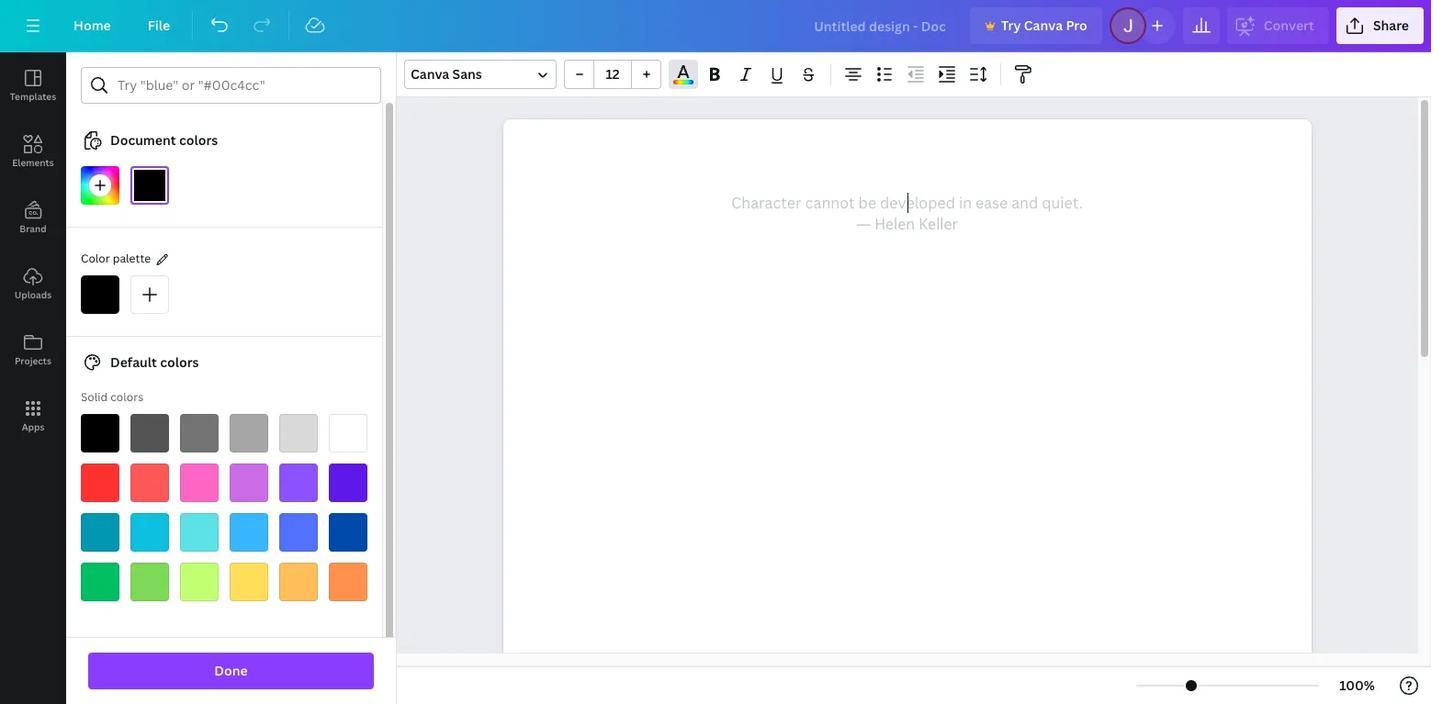 Task type: describe. For each thing, give the bounding box(es) containing it.
templates button
[[0, 52, 66, 119]]

0 vertical spatial add a new color image
[[81, 166, 119, 205]]

done
[[214, 663, 248, 680]]

colors for document colors
[[179, 131, 218, 149]]

solid colors
[[81, 390, 143, 405]]

pink #ff66c4 image
[[180, 464, 219, 503]]

default
[[110, 354, 157, 371]]

violet #5e17eb image
[[329, 464, 368, 503]]

colors for default colors
[[160, 354, 199, 371]]

uploads button
[[0, 251, 66, 317]]

share button
[[1337, 7, 1424, 44]]

orange #ff914d image
[[329, 563, 368, 602]]

black #000000 image
[[81, 414, 119, 453]]

apps
[[22, 421, 44, 434]]

dark gray #545454 image
[[131, 414, 169, 453]]

try canva pro button
[[970, 7, 1103, 44]]

black #000000 image
[[81, 414, 119, 453]]

gray #a6a6a6 image
[[230, 414, 268, 453]]

document colors
[[110, 131, 218, 149]]

gray #a6a6a6 image
[[230, 414, 268, 453]]

orange #ff914d image
[[329, 563, 368, 602]]

main menu bar
[[0, 0, 1432, 52]]

solid
[[81, 390, 108, 405]]

dark gray #545454 image
[[131, 414, 169, 453]]

sans
[[453, 65, 482, 83]]

gray #737373 image
[[180, 414, 219, 453]]

convert
[[1264, 17, 1315, 34]]

home link
[[59, 7, 126, 44]]

document
[[110, 131, 176, 149]]

light gray #d9d9d9 image
[[279, 414, 318, 453]]

file
[[148, 17, 170, 34]]

100%
[[1340, 677, 1376, 695]]

dark turquoise #0097b2 image
[[81, 514, 119, 552]]

royal blue #5271ff image
[[279, 514, 318, 552]]

light gray #d9d9d9 image
[[279, 414, 318, 453]]

home
[[74, 17, 111, 34]]

templates
[[10, 90, 56, 103]]

gray #737373 image
[[180, 414, 219, 453]]

– – number field
[[600, 65, 626, 83]]

pro
[[1066, 17, 1088, 34]]



Task type: vqa. For each thing, say whether or not it's contained in the screenshot.
Color range icon
yes



Task type: locate. For each thing, give the bounding box(es) containing it.
0 vertical spatial canva
[[1025, 17, 1063, 34]]

colors
[[179, 131, 218, 149], [160, 354, 199, 371], [110, 390, 143, 405]]

color
[[81, 251, 110, 267]]

0 horizontal spatial canva
[[411, 65, 450, 83]]

green #00bf63 image
[[81, 563, 119, 602], [81, 563, 119, 602]]

apps button
[[0, 383, 66, 449]]

dark turquoise #0097b2 image
[[81, 514, 119, 552]]

royal blue #5271ff image
[[279, 514, 318, 552]]

canva
[[1025, 17, 1063, 34], [411, 65, 450, 83]]

purple #8c52ff image
[[279, 464, 318, 503], [279, 464, 318, 503]]

light blue #38b6ff image
[[230, 514, 268, 552], [230, 514, 268, 552]]

coral red #ff5757 image
[[131, 464, 169, 503], [131, 464, 169, 503]]

add a new color image down document at the top
[[81, 166, 119, 205]]

convert button
[[1228, 7, 1330, 44]]

magenta #cb6ce6 image
[[230, 464, 268, 503], [230, 464, 268, 503]]

canva inside try canva pro 'button'
[[1025, 17, 1063, 34]]

colors right document at the top
[[179, 131, 218, 149]]

elements button
[[0, 119, 66, 185]]

1 horizontal spatial canva
[[1025, 17, 1063, 34]]

brand
[[20, 222, 47, 235]]

default colors
[[110, 354, 199, 371]]

grass green #7ed957 image
[[131, 563, 169, 602], [131, 563, 169, 602]]

#000000 image
[[131, 166, 169, 205], [131, 166, 169, 205], [81, 276, 119, 314], [81, 276, 119, 314]]

share
[[1374, 17, 1410, 34]]

Design title text field
[[800, 7, 963, 44]]

projects button
[[0, 317, 66, 383]]

canva sans button
[[404, 60, 557, 89]]

palette
[[113, 251, 151, 267]]

file button
[[133, 7, 185, 44]]

elements
[[12, 156, 54, 169]]

lime #c1ff72 image
[[180, 563, 219, 602], [180, 563, 219, 602]]

colors right solid
[[110, 390, 143, 405]]

0 horizontal spatial add a new color image
[[81, 166, 119, 205]]

brand button
[[0, 185, 66, 251]]

bright red #ff3131 image
[[81, 464, 119, 503], [81, 464, 119, 503]]

1 horizontal spatial add a new color image
[[131, 276, 169, 314]]

color palette button
[[81, 250, 151, 269]]

colors right default
[[160, 354, 199, 371]]

yellow #ffde59 image
[[230, 563, 268, 602], [230, 563, 268, 602]]

canva left sans
[[411, 65, 450, 83]]

aqua blue #0cc0df image
[[131, 514, 169, 552], [131, 514, 169, 552]]

side panel tab list
[[0, 52, 66, 449]]

violet #5e17eb image
[[329, 464, 368, 503]]

peach #ffbd59 image
[[279, 563, 318, 602], [279, 563, 318, 602]]

uploads
[[15, 289, 52, 301]]

try
[[1002, 17, 1021, 34]]

None text field
[[503, 119, 1312, 705]]

turquoise blue #5ce1e6 image
[[180, 514, 219, 552], [180, 514, 219, 552]]

white #ffffff image
[[329, 414, 368, 453], [329, 414, 368, 453]]

colors for solid colors
[[110, 390, 143, 405]]

color range image
[[674, 80, 694, 85], [674, 80, 694, 85]]

add a new color image
[[81, 166, 119, 205], [131, 276, 169, 314]]

add a new color image
[[81, 166, 119, 205]]

1 vertical spatial colors
[[160, 354, 199, 371]]

group
[[564, 60, 662, 89]]

cobalt blue #004aad image
[[329, 514, 368, 552], [329, 514, 368, 552]]

1 vertical spatial canva
[[411, 65, 450, 83]]

canva right 'try'
[[1025, 17, 1063, 34]]

color palette
[[81, 251, 151, 267]]

100% button
[[1328, 672, 1388, 701]]

0 vertical spatial colors
[[179, 131, 218, 149]]

1 vertical spatial add a new color image
[[131, 276, 169, 314]]

2 vertical spatial colors
[[110, 390, 143, 405]]

pink #ff66c4 image
[[180, 464, 219, 503]]

canva sans
[[411, 65, 482, 83]]

Try "blue" or "#00c4cc" search field
[[118, 68, 369, 103]]

done button
[[88, 653, 374, 690]]

canva inside canva sans popup button
[[411, 65, 450, 83]]

add a new color image down palette
[[131, 276, 169, 314]]

try canva pro
[[1002, 17, 1088, 34]]

projects
[[15, 355, 51, 368]]



